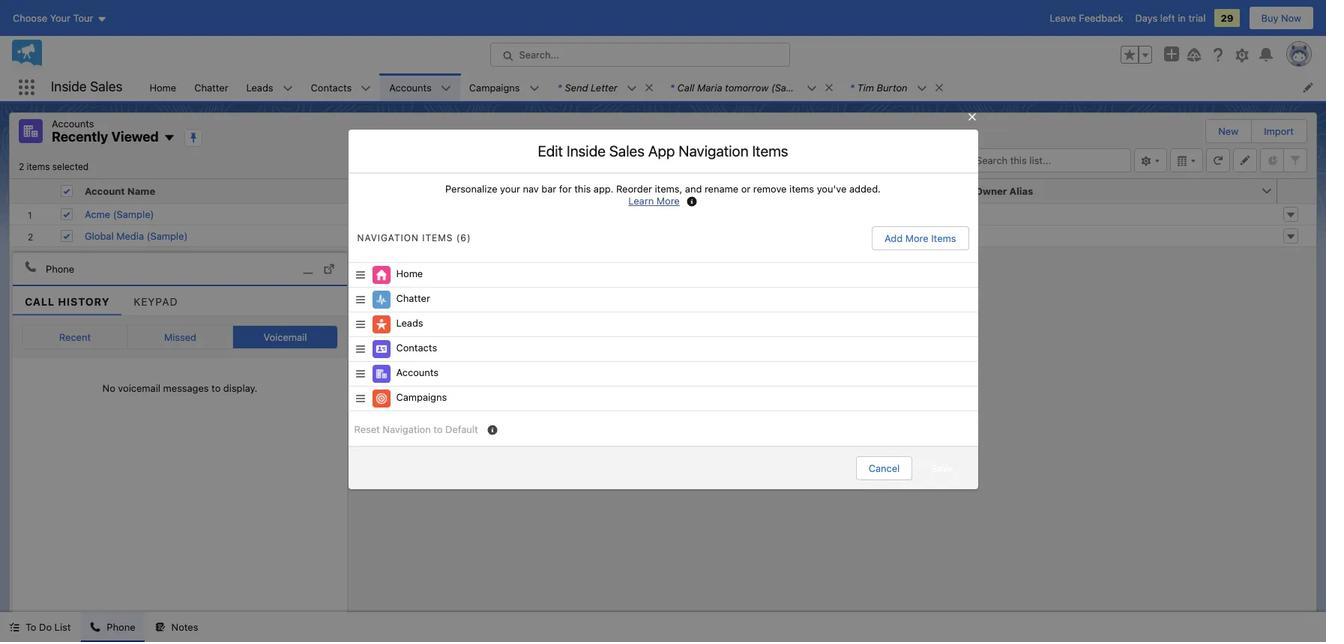 Task type: locate. For each thing, give the bounding box(es) containing it.
account name element
[[79, 179, 518, 204]]

text default image up call
[[25, 261, 37, 273]]

0 vertical spatial leads
[[246, 81, 273, 93]]

call
[[678, 81, 695, 93]]

phone element
[[509, 179, 927, 204]]

account for account name
[[85, 185, 125, 197]]

viewed
[[111, 129, 159, 145]]

0 vertical spatial to
[[212, 382, 221, 394]]

1 horizontal spatial home
[[396, 268, 423, 280]]

inside right edit
[[567, 142, 606, 159]]

2 vertical spatial accounts
[[396, 367, 439, 379]]

1 * from the left
[[558, 81, 562, 93]]

2 horizontal spatial *
[[850, 81, 855, 93]]

account up acme
[[85, 185, 125, 197]]

home
[[150, 81, 176, 93], [396, 268, 423, 280]]

cancel button
[[856, 456, 913, 480]]

campaigns down the search...
[[469, 81, 520, 93]]

text default image inside phone link
[[25, 261, 37, 273]]

items inside the add more items button
[[932, 232, 957, 244]]

items right 2
[[27, 161, 50, 172]]

1 horizontal spatial text default image
[[90, 623, 101, 633]]

* left tim
[[850, 81, 855, 93]]

0 vertical spatial phone
[[515, 185, 545, 197]]

*
[[558, 81, 562, 93], [670, 81, 675, 93], [850, 81, 855, 93]]

account owner alias element
[[927, 179, 1287, 204]]

list
[[141, 74, 1327, 101]]

accounts inside 'link'
[[389, 81, 432, 93]]

phone left for
[[515, 185, 545, 197]]

* left call
[[670, 81, 675, 93]]

1 horizontal spatial *
[[670, 81, 675, 93]]

chatter right 'home' link
[[194, 81, 228, 93]]

(sample)
[[772, 81, 813, 93], [113, 208, 154, 220], [147, 230, 188, 242]]

item number element
[[10, 179, 55, 204]]

text default image left to
[[9, 623, 20, 633]]

2 * from the left
[[670, 81, 675, 93]]

None search field
[[952, 148, 1132, 172]]

to do list
[[26, 622, 71, 634]]

0 horizontal spatial to
[[212, 382, 221, 394]]

items left (6)
[[422, 233, 453, 244]]

0 vertical spatial campaigns
[[469, 81, 520, 93]]

items right add
[[932, 232, 957, 244]]

chatter
[[194, 81, 228, 93], [396, 292, 430, 304]]

0 vertical spatial accounts
[[389, 81, 432, 93]]

0 vertical spatial home
[[150, 81, 176, 93]]

sales left app
[[610, 142, 645, 159]]

account owner alias button
[[927, 179, 1262, 203]]

owner
[[976, 185, 1008, 197]]

default
[[446, 423, 478, 435]]

0 vertical spatial text default image
[[934, 82, 945, 93]]

0 vertical spatial contacts
[[311, 81, 352, 93]]

global media (sample) link
[[85, 230, 188, 242]]

inside up recently
[[51, 79, 87, 95]]

to left display.
[[212, 382, 221, 394]]

chatter down navigation items (6)
[[396, 292, 430, 304]]

tim
[[858, 81, 875, 93]]

items left "you've"
[[790, 183, 815, 195]]

1 vertical spatial accounts
[[52, 118, 94, 130]]

2 horizontal spatial text default image
[[934, 82, 945, 93]]

list item
[[549, 74, 661, 101], [661, 74, 841, 101], [841, 74, 952, 101]]

accounts right contacts list item
[[389, 81, 432, 93]]

phone link
[[13, 254, 347, 286]]

0 horizontal spatial inside
[[51, 79, 87, 95]]

0 horizontal spatial phone button
[[81, 613, 144, 643]]

home left chatter link
[[150, 81, 176, 93]]

1 vertical spatial phone
[[46, 263, 74, 275]]

1 horizontal spatial more
[[906, 232, 929, 244]]

0 vertical spatial phone button
[[509, 179, 911, 203]]

2 vertical spatial text default image
[[90, 623, 101, 633]]

items up remove
[[753, 142, 789, 159]]

campaigns up 'reset navigation to default'
[[396, 391, 447, 403]]

sales
[[90, 79, 123, 95], [610, 142, 645, 159]]

accounts up 'reset navigation to default'
[[396, 367, 439, 379]]

maria
[[697, 81, 723, 93]]

burton
[[877, 81, 908, 93]]

1 vertical spatial inside
[[567, 142, 606, 159]]

leave feedback link
[[1050, 12, 1124, 24]]

learn more link
[[629, 195, 680, 207]]

in
[[1178, 12, 1186, 24]]

edit
[[538, 142, 563, 159]]

1 vertical spatial contacts
[[396, 342, 437, 354]]

1 vertical spatial items
[[790, 183, 815, 195]]

0 horizontal spatial phone
[[46, 263, 74, 275]]

missed
[[164, 331, 197, 343]]

group
[[1121, 46, 1153, 64]]

text default image left notes
[[155, 623, 165, 633]]

1 horizontal spatial phone button
[[509, 179, 911, 203]]

* for * tim burton
[[850, 81, 855, 93]]

1 vertical spatial text default image
[[25, 261, 37, 273]]

reorder
[[616, 183, 652, 195]]

to
[[212, 382, 221, 394], [434, 423, 443, 435]]

1 horizontal spatial sales
[[610, 142, 645, 159]]

0 vertical spatial more
[[657, 195, 680, 207]]

reset navigation to default
[[354, 423, 478, 435]]

buy now button
[[1249, 6, 1315, 30]]

list box
[[348, 262, 978, 411]]

notes
[[171, 622, 198, 634]]

campaigns inside list item
[[469, 81, 520, 93]]

0 horizontal spatial home
[[150, 81, 176, 93]]

0 vertical spatial items
[[27, 161, 50, 172]]

text default image right burton
[[934, 82, 945, 93]]

global media (sample)
[[85, 230, 188, 242]]

text default image right list
[[90, 623, 101, 633]]

more for learn
[[657, 195, 680, 207]]

0 horizontal spatial account
[[85, 185, 125, 197]]

2 horizontal spatial items
[[932, 232, 957, 244]]

1 vertical spatial to
[[434, 423, 443, 435]]

(sample) right tomorrow at right
[[772, 81, 813, 93]]

* for * send letter
[[558, 81, 562, 93]]

inside
[[51, 79, 87, 95], [567, 142, 606, 159]]

accounts image
[[19, 119, 43, 143]]

1 horizontal spatial items
[[753, 142, 789, 159]]

no
[[102, 382, 115, 394]]

campaigns inside list box
[[396, 391, 447, 403]]

action element
[[1278, 179, 1317, 204]]

text default image
[[934, 82, 945, 93], [25, 261, 37, 273], [90, 623, 101, 633]]

leads inside 'link'
[[246, 81, 273, 93]]

cell
[[55, 179, 79, 204]]

tomorrow
[[725, 81, 769, 93]]

1 account from the left
[[85, 185, 125, 197]]

items,
[[655, 183, 683, 195]]

call history
[[25, 295, 110, 308]]

phone button
[[509, 179, 911, 203], [81, 613, 144, 643]]

* send letter
[[558, 81, 618, 93]]

text default image inside list item
[[934, 82, 945, 93]]

days left in trial
[[1136, 12, 1206, 24]]

recent
[[59, 331, 91, 343]]

1 horizontal spatial campaigns
[[469, 81, 520, 93]]

0 vertical spatial (sample)
[[772, 81, 813, 93]]

2 vertical spatial phone
[[107, 622, 135, 634]]

accounts down inside sales in the top left of the page
[[52, 118, 94, 130]]

learn
[[629, 195, 654, 207]]

0 horizontal spatial items
[[27, 161, 50, 172]]

0 horizontal spatial *
[[558, 81, 562, 93]]

1 vertical spatial sales
[[610, 142, 645, 159]]

contacts inside contacts link
[[311, 81, 352, 93]]

leads link
[[237, 74, 282, 101]]

1 vertical spatial chatter
[[396, 292, 430, 304]]

to left default
[[434, 423, 443, 435]]

alias
[[1010, 185, 1034, 197]]

* left 'send'
[[558, 81, 562, 93]]

3 * from the left
[[850, 81, 855, 93]]

leave feedback
[[1050, 12, 1124, 24]]

2 account from the left
[[933, 185, 973, 197]]

no voicemail messages to display.
[[102, 382, 258, 394]]

acme (sample)
[[85, 208, 154, 220]]

chatter link
[[185, 74, 237, 101]]

1 horizontal spatial phone
[[107, 622, 135, 634]]

campaigns
[[469, 81, 520, 93], [396, 391, 447, 403]]

1 horizontal spatial items
[[790, 183, 815, 195]]

voicemail
[[118, 382, 161, 394]]

0 horizontal spatial campaigns
[[396, 391, 447, 403]]

(sample) up global media (sample)
[[113, 208, 154, 220]]

1 horizontal spatial leads
[[396, 317, 423, 329]]

import button
[[1253, 120, 1307, 143]]

account name button
[[79, 179, 492, 203]]

added.
[[850, 183, 881, 195]]

0 horizontal spatial contacts
[[311, 81, 352, 93]]

0 vertical spatial chatter
[[194, 81, 228, 93]]

1 vertical spatial more
[[906, 232, 929, 244]]

notes button
[[146, 613, 207, 643]]

text default image
[[644, 82, 655, 93], [824, 82, 835, 93], [9, 623, 20, 633], [155, 623, 165, 633]]

more inside button
[[906, 232, 929, 244]]

0 vertical spatial navigation
[[679, 142, 749, 159]]

2 horizontal spatial phone
[[515, 185, 545, 197]]

1 horizontal spatial account
[[933, 185, 973, 197]]

0 horizontal spatial text default image
[[25, 261, 37, 273]]

sales up 'recently viewed'
[[90, 79, 123, 95]]

1 vertical spatial leads
[[396, 317, 423, 329]]

phone up call history link
[[46, 263, 74, 275]]

home link
[[141, 74, 185, 101]]

0 horizontal spatial chatter
[[194, 81, 228, 93]]

campaigns list item
[[460, 74, 549, 101]]

0 vertical spatial sales
[[90, 79, 123, 95]]

recently viewed grid
[[10, 179, 1317, 247]]

left
[[1161, 12, 1176, 24]]

phone left notes "button"
[[107, 622, 135, 634]]

(sample) up phone link
[[147, 230, 188, 242]]

leads list item
[[237, 74, 302, 101]]

1 vertical spatial campaigns
[[396, 391, 447, 403]]

0 horizontal spatial leads
[[246, 81, 273, 93]]

phone
[[515, 185, 545, 197], [46, 263, 74, 275], [107, 622, 135, 634]]

leads inside list box
[[396, 317, 423, 329]]

home down navigation items (6)
[[396, 268, 423, 280]]

0 horizontal spatial more
[[657, 195, 680, 207]]

name
[[127, 185, 155, 197]]

send
[[565, 81, 588, 93]]

leads
[[246, 81, 273, 93], [396, 317, 423, 329]]

search... button
[[490, 43, 790, 67]]

account left owner
[[933, 185, 973, 197]]

items
[[27, 161, 50, 172], [790, 183, 815, 195]]

1 vertical spatial home
[[396, 268, 423, 280]]



Task type: describe. For each thing, give the bounding box(es) containing it.
contacts list item
[[302, 74, 380, 101]]

action image
[[1278, 179, 1317, 203]]

3 list item from the left
[[841, 74, 952, 101]]

1 vertical spatial phone button
[[81, 613, 144, 643]]

nav
[[523, 183, 539, 195]]

you've
[[817, 183, 847, 195]]

save button
[[919, 456, 966, 480]]

text default image left tim
[[824, 82, 835, 93]]

your
[[500, 183, 520, 195]]

new
[[1219, 125, 1239, 137]]

reset
[[354, 423, 380, 435]]

2 items selected
[[19, 161, 89, 172]]

0 vertical spatial inside
[[51, 79, 87, 95]]

to do list button
[[0, 613, 80, 643]]

to
[[26, 622, 36, 634]]

phone inside dialog
[[46, 263, 74, 275]]

account owner alias
[[933, 185, 1034, 197]]

add
[[885, 232, 903, 244]]

1 vertical spatial (sample)
[[113, 208, 154, 220]]

for
[[559, 183, 572, 195]]

tburt
[[933, 230, 958, 242]]

1 horizontal spatial contacts
[[396, 342, 437, 354]]

cancel
[[869, 462, 900, 474]]

days
[[1136, 12, 1158, 24]]

accounts list item
[[380, 74, 460, 101]]

inside sales
[[51, 79, 123, 95]]

recently viewed
[[52, 129, 159, 145]]

learn more
[[629, 195, 680, 207]]

phone inside 'recently viewed' grid
[[515, 185, 545, 197]]

buy
[[1262, 12, 1279, 24]]

recently viewed status
[[19, 161, 89, 172]]

(6)
[[457, 233, 471, 244]]

account name
[[85, 185, 155, 197]]

and
[[685, 183, 702, 195]]

navigation items (6)
[[357, 233, 471, 244]]

list
[[54, 622, 71, 634]]

phone dialog
[[12, 253, 348, 613]]

acme (sample) link
[[85, 208, 154, 220]]

Search Recently Viewed list view. search field
[[952, 148, 1132, 172]]

* tim burton
[[850, 81, 908, 93]]

text default image inside phone button
[[90, 623, 101, 633]]

campaigns link
[[460, 74, 529, 101]]

now
[[1282, 12, 1302, 24]]

import
[[1265, 125, 1295, 137]]

call history link
[[13, 286, 122, 315]]

* call maria tomorrow (sample)
[[670, 81, 813, 93]]

home inside list box
[[396, 268, 423, 280]]

save
[[932, 462, 954, 474]]

acme
[[85, 208, 110, 220]]

more for add
[[906, 232, 929, 244]]

contacts link
[[302, 74, 361, 101]]

buy now
[[1262, 12, 1302, 24]]

1 list item from the left
[[549, 74, 661, 101]]

personalize your nav bar for this app. reorder items, and rename or remove items you've added.
[[446, 183, 881, 195]]

letter
[[591, 81, 618, 93]]

add more items
[[885, 232, 957, 244]]

list containing home
[[141, 74, 1327, 101]]

* for * call maria tomorrow (sample)
[[670, 81, 675, 93]]

or
[[742, 183, 751, 195]]

2 vertical spatial (sample)
[[147, 230, 188, 242]]

2 list item from the left
[[661, 74, 841, 101]]

cell inside 'recently viewed' grid
[[55, 179, 79, 204]]

personalize
[[446, 183, 498, 195]]

29
[[1221, 12, 1234, 24]]

app.
[[594, 183, 614, 195]]

1 vertical spatial navigation
[[357, 233, 419, 244]]

history
[[58, 295, 110, 308]]

this
[[575, 183, 591, 195]]

0 horizontal spatial sales
[[90, 79, 123, 95]]

display as table image
[[1171, 148, 1204, 172]]

accounts link
[[380, 74, 441, 101]]

recently viewed|accounts|list view element
[[9, 113, 1318, 613]]

none search field inside recently viewed|accounts|list view element
[[952, 148, 1132, 172]]

add more items button
[[872, 226, 969, 250]]

keypad link
[[122, 286, 190, 315]]

text default image inside notes "button"
[[155, 623, 165, 633]]

do
[[39, 622, 52, 634]]

trial
[[1189, 12, 1206, 24]]

call
[[25, 295, 55, 308]]

new button
[[1207, 120, 1251, 143]]

search...
[[519, 49, 560, 61]]

app
[[649, 142, 675, 159]]

2 vertical spatial navigation
[[383, 423, 431, 435]]

rename
[[705, 183, 739, 195]]

remove
[[754, 183, 787, 195]]

bar
[[542, 183, 557, 195]]

edit inside sales app navigation items
[[538, 142, 789, 159]]

item number image
[[10, 179, 55, 203]]

1 horizontal spatial chatter
[[396, 292, 430, 304]]

leave
[[1050, 12, 1077, 24]]

0 horizontal spatial items
[[422, 233, 453, 244]]

list box containing home
[[348, 262, 978, 411]]

list view controls image
[[1135, 148, 1168, 172]]

1 horizontal spatial to
[[434, 423, 443, 435]]

selected
[[52, 161, 89, 172]]

to inside phone dialog
[[212, 382, 221, 394]]

keypad
[[134, 295, 178, 308]]

text default image inside to do list button
[[9, 623, 20, 633]]

display.
[[223, 382, 258, 394]]

account for account owner alias
[[933, 185, 973, 197]]

2
[[19, 161, 24, 172]]

(sample) inside list item
[[772, 81, 813, 93]]

voicemail
[[264, 331, 307, 343]]

global
[[85, 230, 114, 242]]

text default image down search... "button"
[[644, 82, 655, 93]]

home inside list
[[150, 81, 176, 93]]

recently
[[52, 129, 108, 145]]

media
[[116, 230, 144, 242]]

feedback
[[1080, 12, 1124, 24]]

items inside recently viewed|accounts|list view element
[[27, 161, 50, 172]]

1 horizontal spatial inside
[[567, 142, 606, 159]]



Task type: vqa. For each thing, say whether or not it's contained in the screenshot.
Days left in trial at top right
yes



